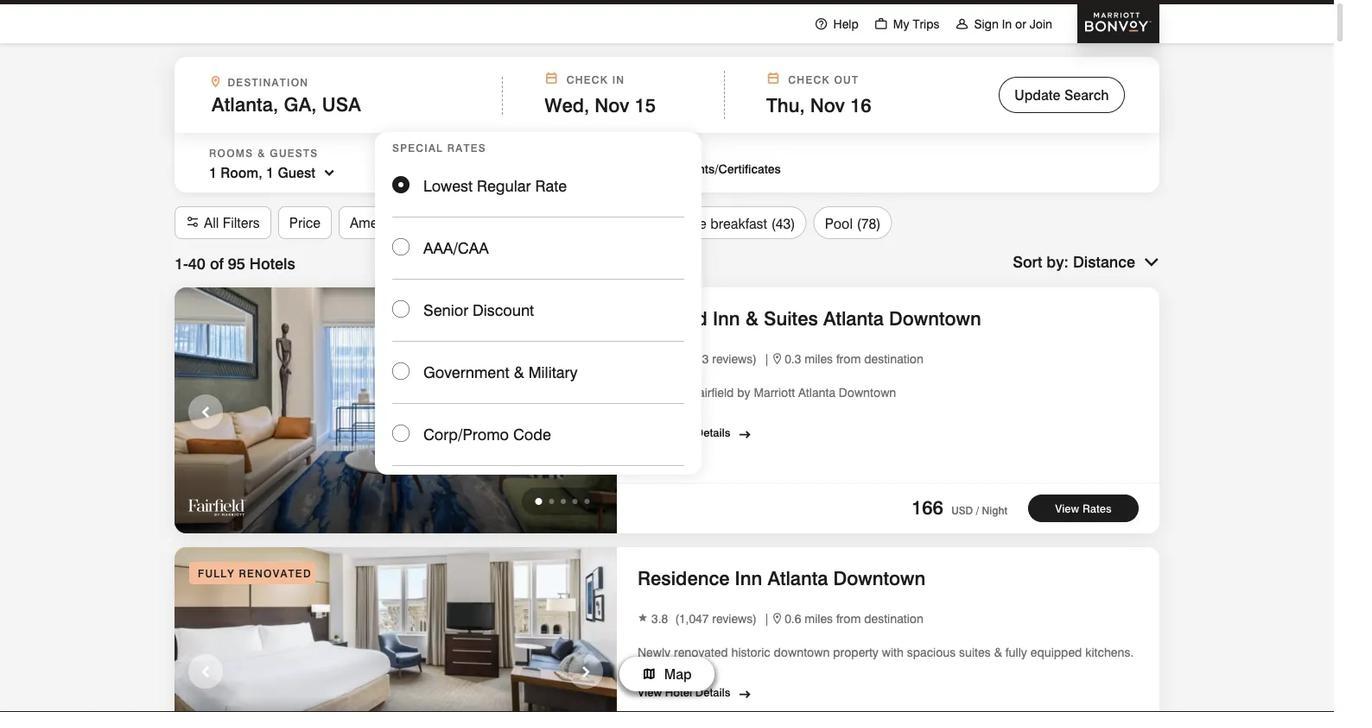 Task type: vqa. For each thing, say whether or not it's contained in the screenshot.
destination field
no



Task type: describe. For each thing, give the bounding box(es) containing it.
previous image for lobby seating area image
[[195, 400, 216, 425]]

distance button
[[1073, 251, 1159, 273]]

0 vertical spatial by
[[1047, 252, 1064, 271]]

downtown
[[774, 646, 830, 660]]

166 button
[[912, 497, 943, 519]]

all
[[204, 214, 219, 231]]

(43)
[[771, 215, 795, 232]]

residence
[[638, 568, 730, 590]]

details for fairfield
[[695, 426, 731, 440]]

3.8
[[651, 612, 668, 626]]

regular
[[477, 176, 531, 195]]

view rates button
[[1028, 495, 1139, 523]]

rooms
[[209, 147, 254, 160]]

join
[[1030, 16, 1052, 31]]

fairfield inn & suites brand icon image
[[188, 495, 247, 518]]

government & military
[[423, 363, 578, 381]]

sort
[[1013, 252, 1042, 271]]

usd
[[951, 505, 973, 517]]

Senior Discount radio
[[392, 280, 684, 342]]

update
[[1015, 86, 1060, 103]]

with
[[882, 646, 904, 660]]

of
[[210, 254, 224, 273]]

pets
[[535, 215, 562, 232]]

view inside button
[[1055, 502, 1079, 515]]

dropdown down image
[[315, 164, 338, 182]]

discount
[[473, 301, 534, 319]]

usd / night button
[[948, 505, 1007, 517]]

sign
[[974, 16, 999, 31]]

residence inn atlanta downtown button
[[638, 564, 931, 594]]

senior discount
[[423, 301, 534, 319]]

1 - 40 of 95 hotels
[[175, 254, 295, 273]]

0 horizontal spatial by
[[737, 386, 750, 400]]

thin image
[[814, 17, 828, 31]]

s image
[[186, 213, 200, 232]]

view for residence inn atlanta downtown
[[638, 687, 662, 700]]

1 reviews from the top
[[712, 352, 753, 366]]

xs image
[[773, 614, 781, 625]]

from for downtown
[[836, 612, 861, 626]]

& inside button
[[745, 307, 759, 330]]

wed,
[[545, 94, 589, 116]]

update search button
[[999, 77, 1125, 113]]

use points/certificates
[[655, 162, 781, 177]]

nov for 15
[[595, 94, 629, 116]]

40
[[188, 254, 206, 273]]

all filters button
[[175, 206, 271, 239]]

map
[[664, 667, 692, 684]]

fully renovated
[[198, 568, 312, 581]]

previous image for studio with 1 king bed and sofa image
[[195, 660, 216, 685]]

pool
[[825, 215, 853, 232]]

property
[[833, 646, 879, 660]]

guest
[[278, 165, 315, 181]]

0.6 miles from destination
[[785, 612, 923, 626]]

brands
[[440, 214, 484, 231]]

1 ) from the top
[[753, 352, 757, 366]]

suites
[[959, 646, 991, 660]]

corp/promo
[[423, 425, 509, 444]]

filters
[[223, 214, 260, 231]]

map image
[[642, 665, 656, 678]]

hotel for residence
[[665, 687, 692, 700]]

thin image for my
[[874, 17, 888, 31]]

sort by :
[[1013, 252, 1069, 271]]

sign in or join button
[[947, 0, 1060, 44]]

atlanta for marriott
[[798, 386, 835, 400]]

miles for downtown
[[804, 612, 833, 626]]

check out thu, nov 16
[[766, 74, 871, 116]]

nov for 16
[[810, 94, 845, 116]]

destination for suites
[[864, 352, 923, 366]]

15
[[635, 94, 656, 116]]

historical
[[638, 386, 688, 400]]

Lowest Regular Rate radio
[[392, 156, 684, 218]]

night
[[982, 505, 1007, 517]]

pool                 (78) button
[[814, 206, 892, 239]]

/
[[976, 505, 979, 517]]

inn for fairfield
[[713, 307, 740, 330]]

fairfield inn & suites atlanta downtown button
[[638, 304, 986, 334]]

-
[[183, 254, 188, 273]]

view hotel details button for residence
[[638, 680, 736, 702]]

aaa/caa
[[423, 238, 489, 257]]

room,
[[221, 165, 262, 181]]

map button
[[619, 657, 714, 692]]

atlanta for suites
[[823, 307, 884, 330]]

downtown for historical fairfield by marriott atlanta downtown
[[839, 386, 896, 400]]

0.3 miles from destination
[[785, 352, 923, 366]]

view hotel details for fairfield
[[638, 426, 731, 440]]

0.6
[[785, 612, 801, 626]]

from for suites
[[836, 352, 861, 366]]

studio with 1 king bed and sofa image
[[175, 548, 617, 713]]

& inside option
[[514, 363, 524, 381]]

historic
[[731, 646, 770, 660]]

pets welcome                 (39) button
[[524, 206, 661, 239]]

fairfield inn & suites atlanta downtown
[[638, 307, 981, 330]]

check for thu,
[[788, 74, 830, 86]]

free breakfast                 (43)
[[679, 215, 795, 232]]

kitchens.
[[1085, 646, 1134, 660]]

price
[[289, 214, 320, 231]]

in
[[1002, 16, 1012, 31]]

inn for residence
[[735, 568, 762, 590]]

& left fully
[[994, 646, 1002, 660]]



Task type: locate. For each thing, give the bounding box(es) containing it.
fully
[[198, 568, 235, 581]]

1 horizontal spatial check
[[788, 74, 830, 86]]

pets welcome                 (39)
[[535, 215, 649, 232]]

residence inn atlanta downtown
[[638, 568, 925, 590]]

1 for 1 - 40 of 95 hotels
[[175, 254, 183, 273]]

(78)
[[857, 215, 881, 232]]

destination
[[228, 76, 309, 89]]

fairfield
[[638, 307, 707, 330], [691, 386, 734, 400]]

breakfast
[[710, 215, 767, 232]]

1 vertical spatial fairfield
[[691, 386, 734, 400]]

nov down in
[[595, 94, 629, 116]]

spacious
[[907, 646, 956, 660]]

2 hotel from the top
[[665, 687, 692, 700]]

downtown for fairfield inn & suites atlanta downtown
[[889, 307, 981, 330]]

0 vertical spatial fairfield
[[638, 307, 707, 330]]

0 vertical spatial from
[[836, 352, 861, 366]]

distance
[[1073, 252, 1135, 271]]

code
[[513, 425, 551, 444]]

nov
[[595, 94, 629, 116], [810, 94, 845, 116]]

1 horizontal spatial 1
[[209, 165, 217, 181]]

1 miles from the top
[[804, 352, 833, 366]]

check
[[566, 74, 608, 86], [788, 74, 830, 86]]

| left xs image
[[764, 612, 770, 626]]

None field
[[212, 93, 481, 115]]

pool                 (78)
[[825, 215, 881, 232]]

rates
[[447, 142, 486, 155]]

xs image
[[773, 353, 781, 365]]

view rates link
[[1028, 495, 1139, 523]]

0 vertical spatial miles
[[804, 352, 833, 366]]

|
[[764, 352, 770, 366], [764, 612, 770, 626]]

2 view hotel details button from the top
[[638, 680, 736, 702]]

1 check from the left
[[566, 74, 608, 86]]

1 room, 1 guest
[[209, 165, 315, 181]]

view hotel details button for fairfield
[[638, 420, 736, 442]]

0 vertical spatial hotel
[[665, 426, 692, 440]]

lobby seating area image
[[175, 288, 617, 537]]

help
[[833, 16, 859, 31]]

from down fairfield inn & suites atlanta downtown button
[[836, 352, 861, 366]]

1 vertical spatial )
[[753, 612, 757, 626]]

Corp/Promo Code radio
[[392, 404, 684, 467]]

AAA/CAA radio
[[392, 218, 684, 280]]

| left xs icon
[[764, 352, 770, 366]]

or
[[1015, 16, 1026, 31]]

none search field containing wed, nov 15
[[175, 57, 1159, 475]]

1 vertical spatial hotel
[[665, 687, 692, 700]]

1 thin image from the left
[[874, 17, 888, 31]]

thin image left sign
[[955, 17, 969, 31]]

1 vertical spatial by
[[737, 386, 750, 400]]

view hotel details for residence
[[638, 687, 731, 700]]

1 vertical spatial downtown
[[839, 386, 896, 400]]

2 miles from the top
[[804, 612, 833, 626]]

inn up 1,913 reviews )
[[713, 307, 740, 330]]

0 vertical spatial previous image
[[195, 400, 216, 425]]

| for atlanta
[[764, 612, 770, 626]]

atlanta inside the residence inn atlanta downtown 'button'
[[768, 568, 828, 590]]

downtown inside the residence inn atlanta downtown 'button'
[[833, 568, 925, 590]]

) left xs icon
[[753, 352, 757, 366]]

1 vertical spatial reviews
[[712, 612, 753, 626]]

1 vertical spatial destination
[[864, 612, 923, 626]]

renovated
[[239, 568, 312, 581]]

0 horizontal spatial nov
[[595, 94, 629, 116]]

previous image
[[195, 400, 216, 425], [195, 660, 216, 685]]

inn
[[713, 307, 740, 330], [735, 568, 762, 590]]

lowest
[[423, 176, 473, 195]]

1 vertical spatial view hotel details
[[638, 687, 731, 700]]

price button
[[278, 206, 332, 239]]

thin image inside sign in or join 'button'
[[955, 17, 969, 31]]

1 room, 1 guest button
[[209, 164, 338, 183]]

1 hotel from the top
[[665, 426, 692, 440]]

2 vertical spatial view
[[638, 687, 662, 700]]

1 vertical spatial view
[[1055, 502, 1079, 515]]

0 horizontal spatial 1
[[175, 254, 183, 273]]

0 vertical spatial reviews
[[712, 352, 753, 366]]

next image left map icon at the left bottom
[[575, 660, 596, 685]]

0 vertical spatial destination
[[864, 352, 923, 366]]

details down historical fairfield by marriott atlanta downtown
[[695, 426, 731, 440]]

(39)
[[625, 215, 649, 232]]

1 vertical spatial |
[[764, 612, 770, 626]]

fairfield inside button
[[638, 307, 707, 330]]

2 next image from the top
[[575, 660, 596, 685]]

check up thu,
[[788, 74, 830, 86]]

)
[[753, 352, 757, 366], [753, 612, 757, 626]]

military
[[528, 363, 578, 381]]

& left military at bottom
[[514, 363, 524, 381]]

1 nov from the left
[[595, 94, 629, 116]]

hotel down historical on the bottom of page
[[665, 426, 692, 440]]

Government & Military radio
[[392, 342, 684, 404]]

2 check from the left
[[788, 74, 830, 86]]

& left suites
[[745, 307, 759, 330]]

reviews
[[712, 352, 753, 366], [712, 612, 753, 626]]

nov inside check in wed, nov 15
[[595, 94, 629, 116]]

2 previous image from the top
[[195, 660, 216, 685]]

newly renovated historic downtown property with spacious suites & fully equipped kitchens.
[[638, 646, 1134, 660]]

nov down out
[[810, 94, 845, 116]]

fully
[[1005, 646, 1027, 660]]

rooms & guests
[[209, 147, 318, 160]]

0 vertical spatial )
[[753, 352, 757, 366]]

2 ) from the top
[[753, 612, 757, 626]]

1 horizontal spatial nov
[[810, 94, 845, 116]]

0 vertical spatial |
[[764, 352, 770, 366]]

view hotel details down map
[[638, 687, 731, 700]]

my trips
[[893, 16, 939, 31]]

2 nov from the left
[[810, 94, 845, 116]]

3.8 ( 1,047 reviews )
[[651, 612, 757, 626]]

inn up 3.8 ( 1,047 reviews )
[[735, 568, 762, 590]]

1,913 reviews )
[[679, 352, 757, 366]]

1 view hotel details button from the top
[[638, 420, 736, 442]]

& up '1 room, 1 guest'
[[258, 147, 266, 160]]

95
[[228, 254, 245, 273]]

166 usd / night
[[912, 497, 1007, 519]]

trips
[[913, 16, 939, 31]]

by right sort
[[1047, 252, 1064, 271]]

next image down military at bottom
[[575, 400, 596, 425]]

1 vertical spatial inn
[[735, 568, 762, 590]]

1 for 1 room, 1 guest
[[209, 165, 217, 181]]

2 view hotel details from the top
[[638, 687, 731, 700]]

view hotel details button down renovated
[[638, 680, 736, 702]]

atlanta down '0.3'
[[798, 386, 835, 400]]

arrow down image
[[1144, 253, 1159, 271]]

atlanta up 0.3 miles from destination at the right
[[823, 307, 884, 330]]

view rates
[[1055, 502, 1112, 515]]

marriott
[[754, 386, 795, 400]]

rates
[[1082, 502, 1112, 515]]

1 vertical spatial previous image
[[195, 660, 216, 685]]

0 vertical spatial view hotel details button
[[638, 420, 736, 442]]

view hotel details down historical on the bottom of page
[[638, 426, 731, 440]]

by left marriott
[[737, 386, 750, 400]]

downtown inside fairfield inn & suites atlanta downtown button
[[889, 307, 981, 330]]

check for wed,
[[566, 74, 608, 86]]

1 | from the top
[[764, 352, 770, 366]]

166
[[912, 497, 943, 519]]

1 vertical spatial atlanta
[[798, 386, 835, 400]]

0 vertical spatial next image
[[575, 400, 596, 425]]

1,913
[[679, 352, 709, 366]]

amenities button
[[339, 206, 422, 239]]

) left xs image
[[753, 612, 757, 626]]

atlanta inside fairfield inn & suites atlanta downtown button
[[823, 307, 884, 330]]

Destination text field
[[212, 93, 462, 115]]

special rates
[[392, 142, 486, 155]]

thin image inside my trips button
[[874, 17, 888, 31]]

2 horizontal spatial 1
[[266, 165, 274, 181]]

1 vertical spatial details
[[695, 687, 731, 700]]

details down renovated
[[695, 687, 731, 700]]

thin image
[[874, 17, 888, 31], [955, 17, 969, 31]]

view down map icon at the left bottom
[[638, 687, 662, 700]]

check inside check out thu, nov 16
[[788, 74, 830, 86]]

reviews right 1,913
[[712, 352, 753, 366]]

my trips button
[[866, 0, 947, 44]]

by
[[1047, 252, 1064, 271], [737, 386, 750, 400]]

0 vertical spatial inn
[[713, 307, 740, 330]]

destination for downtown
[[864, 612, 923, 626]]

1 vertical spatial from
[[836, 612, 861, 626]]

1 previous image from the top
[[195, 400, 216, 425]]

thin image left my
[[874, 17, 888, 31]]

1 left 40
[[175, 254, 183, 273]]

0 horizontal spatial check
[[566, 74, 608, 86]]

help link
[[807, 0, 866, 44]]

2 vertical spatial atlanta
[[768, 568, 828, 590]]

atlanta up 0.6
[[768, 568, 828, 590]]

1 vertical spatial next image
[[575, 660, 596, 685]]

all filters
[[204, 214, 260, 231]]

1,047
[[679, 612, 709, 626]]

miles for suites
[[804, 352, 833, 366]]

destination
[[864, 352, 923, 366], [864, 612, 923, 626]]

newly
[[638, 646, 671, 660]]

brands button
[[428, 206, 495, 239]]

government
[[423, 363, 509, 381]]

thin image for sign
[[955, 17, 969, 31]]

details for residence
[[695, 687, 731, 700]]

:
[[1064, 252, 1069, 271]]

1 view hotel details from the top
[[638, 426, 731, 440]]

sign in or join
[[974, 16, 1052, 31]]

1 destination from the top
[[864, 352, 923, 366]]

0 vertical spatial downtown
[[889, 307, 981, 330]]

guests
[[270, 147, 318, 160]]

2 from from the top
[[836, 612, 861, 626]]

miles right '0.3'
[[804, 352, 833, 366]]

fairfield down 1,913 reviews )
[[691, 386, 734, 400]]

1 horizontal spatial thin image
[[955, 17, 969, 31]]

0 vertical spatial details
[[695, 426, 731, 440]]

1 vertical spatial view hotel details button
[[638, 680, 736, 702]]

view
[[638, 426, 662, 440], [1055, 502, 1079, 515], [638, 687, 662, 700]]

update search
[[1015, 86, 1109, 103]]

search
[[1064, 86, 1109, 103]]

next image for lobby seating area image
[[575, 400, 596, 425]]

hotel for fairfield
[[665, 426, 692, 440]]

2 | from the top
[[764, 612, 770, 626]]

| for &
[[764, 352, 770, 366]]

1 from from the top
[[836, 352, 861, 366]]

2 destination from the top
[[864, 612, 923, 626]]

inn inside 'button'
[[735, 568, 762, 590]]

None search field
[[175, 57, 1159, 475]]

rate
[[535, 176, 567, 195]]

check left in
[[566, 74, 608, 86]]

out
[[834, 74, 859, 86]]

(
[[675, 612, 679, 626]]

renovated
[[674, 646, 728, 660]]

hotels
[[250, 254, 295, 273]]

inn inside button
[[713, 307, 740, 330]]

my
[[893, 16, 909, 31]]

reviews right 1,047
[[712, 612, 753, 626]]

1 details from the top
[[695, 426, 731, 440]]

2 thin image from the left
[[955, 17, 969, 31]]

view down historical on the bottom of page
[[638, 426, 662, 440]]

2 reviews from the top
[[712, 612, 753, 626]]

1 next image from the top
[[575, 400, 596, 425]]

1 horizontal spatial by
[[1047, 252, 1064, 271]]

0 vertical spatial view
[[638, 426, 662, 440]]

nov inside check out thu, nov 16
[[810, 94, 845, 116]]

next image
[[575, 400, 596, 425], [575, 660, 596, 685]]

atlanta
[[823, 307, 884, 330], [798, 386, 835, 400], [768, 568, 828, 590]]

view for fairfield inn & suites atlanta downtown
[[638, 426, 662, 440]]

special
[[392, 142, 443, 155]]

1 down rooms & guests
[[266, 165, 274, 181]]

view left the "rates" at bottom
[[1055, 502, 1079, 515]]

0 vertical spatial atlanta
[[823, 307, 884, 330]]

2 vertical spatial downtown
[[833, 568, 925, 590]]

miles right 0.6
[[804, 612, 833, 626]]

fairfield up 1,913
[[638, 307, 707, 330]]

view hotel details button down historical on the bottom of page
[[638, 420, 736, 442]]

check inside check in wed, nov 15
[[566, 74, 608, 86]]

hotel down map
[[665, 687, 692, 700]]

0 horizontal spatial thin image
[[874, 17, 888, 31]]

1 down rooms
[[209, 165, 217, 181]]

from up property
[[836, 612, 861, 626]]

2 details from the top
[[695, 687, 731, 700]]

0 vertical spatial view hotel details
[[638, 426, 731, 440]]

next image for studio with 1 king bed and sofa image
[[575, 660, 596, 685]]

corp/promo code
[[423, 425, 551, 444]]

1 vertical spatial miles
[[804, 612, 833, 626]]



